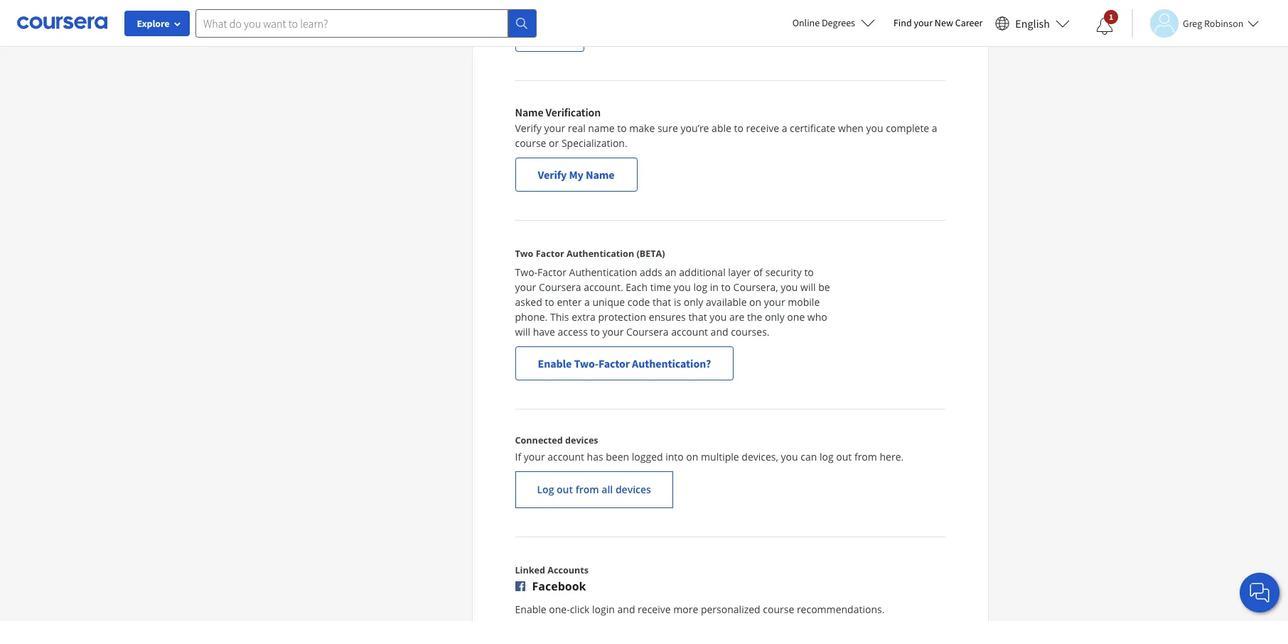 Task type: vqa. For each thing, say whether or not it's contained in the screenshot.
English
yes



Task type: describe. For each thing, give the bounding box(es) containing it.
connected devices if your account has been logged into on multiple devices, you can log out from here.
[[515, 435, 904, 464]]

1 vertical spatial coursera
[[626, 326, 669, 339]]

unique
[[592, 296, 625, 309]]

this
[[550, 311, 569, 324]]

protection
[[598, 311, 646, 324]]

1 vertical spatial name
[[586, 168, 615, 182]]

courses.
[[731, 326, 770, 339]]

who
[[807, 311, 827, 324]]

if
[[515, 451, 521, 464]]

log out from all devices
[[537, 483, 651, 497]]

ensures
[[649, 311, 686, 324]]

verify inside 'name verification verify your real name to make sure you're able to receive a certificate when you complete a course or specialization.'
[[515, 122, 541, 135]]

1
[[1109, 11, 1113, 22]]

your up asked
[[515, 281, 536, 294]]

one
[[787, 311, 805, 324]]

enable two-factor authentication? button
[[515, 347, 734, 381]]

authentication for adds
[[569, 266, 637, 279]]

online degrees
[[792, 16, 855, 29]]

multiple
[[701, 451, 739, 464]]

into
[[665, 451, 684, 464]]

authentication for (beta)
[[566, 248, 634, 260]]

sure
[[657, 122, 678, 135]]

verify my name link
[[515, 158, 637, 192]]

course inside 'name verification verify your real name to make sure you're able to receive a certificate when you complete a course or specialization.'
[[515, 136, 546, 150]]

available
[[706, 296, 747, 309]]

my
[[569, 168, 583, 182]]

account inside two-factor authentication adds an additional layer of                 security to your coursera account. each time you log in to coursera,                 you will be asked to enter a unique code that is only available on                 your mobile phone. this extra protection ensures that you are the only                 one who will have access to your coursera account and courses.
[[671, 326, 708, 339]]

(beta)
[[637, 248, 665, 260]]

have
[[533, 326, 555, 339]]

each
[[626, 281, 648, 294]]

the
[[747, 311, 762, 324]]

can
[[801, 451, 817, 464]]

enter
[[557, 296, 582, 309]]

mobile
[[788, 296, 820, 309]]

complete
[[886, 122, 929, 135]]

english
[[1015, 16, 1050, 30]]

of
[[753, 266, 763, 279]]

be
[[818, 281, 830, 294]]

asked
[[515, 296, 542, 309]]

1 horizontal spatial a
[[782, 122, 787, 135]]

layer
[[728, 266, 751, 279]]

new
[[935, 16, 953, 29]]

enable one-click login and receive more personalized course recommendations.
[[515, 603, 885, 617]]

login
[[592, 603, 615, 617]]

on inside two-factor authentication adds an additional layer of                 security to your coursera account. each time you log in to coursera,                 you will be asked to enter a unique code that is only available on                 your mobile phone. this extra protection ensures that you are the only                 one who will have access to your coursera account and courses.
[[749, 296, 761, 309]]

explore
[[137, 17, 170, 30]]

facebook image
[[515, 582, 525, 592]]

accounts
[[548, 565, 589, 577]]

two- inside enable two-factor authentication? button
[[574, 357, 599, 371]]

greg
[[1183, 17, 1202, 29]]

logged
[[632, 451, 663, 464]]

What do you want to learn? text field
[[195, 9, 508, 37]]

code
[[628, 296, 650, 309]]

make
[[629, 122, 655, 135]]

to right in
[[721, 281, 731, 294]]

0 horizontal spatial that
[[653, 296, 671, 309]]

save button
[[515, 18, 584, 52]]

or
[[549, 136, 559, 150]]

greg robinson
[[1183, 17, 1244, 29]]

enable for enable one-click login and receive more personalized course recommendations.
[[515, 603, 546, 617]]

your inside 'name verification verify your real name to make sure you're able to receive a certificate when you complete a course or specialization.'
[[544, 122, 565, 135]]

coursera image
[[17, 12, 107, 34]]

your inside the connected devices if your account has been logged into on multiple devices, you can log out from here.
[[524, 451, 545, 464]]

enable two-factor authentication?
[[538, 357, 711, 371]]

when
[[838, 122, 864, 135]]

on inside the connected devices if your account has been logged into on multiple devices, you can log out from here.
[[686, 451, 698, 464]]

online
[[792, 16, 820, 29]]

log inside the connected devices if your account has been logged into on multiple devices, you can log out from here.
[[820, 451, 834, 464]]

to down the 'extra'
[[590, 326, 600, 339]]

phone.
[[515, 311, 548, 324]]

is
[[674, 296, 681, 309]]

time
[[650, 281, 671, 294]]

here.
[[880, 451, 904, 464]]

your down the "protection"
[[602, 326, 624, 339]]

and inside two-factor authentication adds an additional layer of                 security to your coursera account. each time you log in to coursera,                 you will be asked to enter a unique code that is only available on                 your mobile phone. this extra protection ensures that you are the only                 one who will have access to your coursera account and courses.
[[711, 326, 728, 339]]

has
[[587, 451, 603, 464]]

connected
[[515, 435, 563, 447]]

0 vertical spatial will
[[800, 281, 816, 294]]

specialization.
[[561, 136, 627, 150]]

explore button
[[124, 11, 190, 36]]

log
[[537, 483, 554, 497]]

extra
[[572, 311, 596, 324]]



Task type: locate. For each thing, give the bounding box(es) containing it.
to up this
[[545, 296, 554, 309]]

factor for two
[[536, 248, 564, 260]]

additional
[[679, 266, 726, 279]]

1 vertical spatial that
[[688, 311, 707, 324]]

1 horizontal spatial course
[[763, 603, 794, 617]]

and right login
[[617, 603, 635, 617]]

you down available
[[710, 311, 727, 324]]

1 horizontal spatial two-
[[574, 357, 599, 371]]

you
[[866, 122, 883, 135], [674, 281, 691, 294], [781, 281, 798, 294], [710, 311, 727, 324], [781, 451, 798, 464]]

enable down facebook image at the bottom left
[[515, 603, 546, 617]]

access
[[558, 326, 588, 339]]

1 horizontal spatial and
[[711, 326, 728, 339]]

a
[[782, 122, 787, 135], [932, 122, 937, 135], [584, 296, 590, 309]]

0 horizontal spatial out
[[557, 483, 573, 497]]

verification
[[546, 105, 601, 119]]

you right when
[[866, 122, 883, 135]]

1 horizontal spatial only
[[765, 311, 785, 324]]

will
[[800, 281, 816, 294], [515, 326, 530, 339]]

career
[[955, 16, 983, 29]]

account left "has" at bottom left
[[548, 451, 584, 464]]

to right the able
[[734, 122, 743, 135]]

two- inside two-factor authentication adds an additional layer of                 security to your coursera account. each time you log in to coursera,                 you will be asked to enter a unique code that is only available on                 your mobile phone. this extra protection ensures that you are the only                 one who will have access to your coursera account and courses.
[[515, 266, 537, 279]]

1 vertical spatial verify
[[538, 168, 567, 182]]

and down available
[[711, 326, 728, 339]]

0 vertical spatial receive
[[746, 122, 779, 135]]

out right can
[[836, 451, 852, 464]]

0 vertical spatial coursera
[[539, 281, 581, 294]]

0 horizontal spatial will
[[515, 326, 530, 339]]

0 vertical spatial that
[[653, 296, 671, 309]]

1 vertical spatial log
[[820, 451, 834, 464]]

an
[[665, 266, 677, 279]]

two factor authentication (beta)
[[515, 248, 665, 260]]

that right ensures on the right of the page
[[688, 311, 707, 324]]

factor inside button
[[599, 357, 630, 371]]

receive inside 'name verification verify your real name to make sure you're able to receive a certificate when you complete a course or specialization.'
[[746, 122, 779, 135]]

account.
[[584, 281, 623, 294]]

all
[[602, 483, 613, 497]]

0 horizontal spatial account
[[548, 451, 584, 464]]

on down coursera,
[[749, 296, 761, 309]]

show notifications image
[[1096, 18, 1113, 35]]

linked accounts
[[515, 565, 589, 577]]

0 vertical spatial on
[[749, 296, 761, 309]]

0 horizontal spatial receive
[[638, 603, 671, 617]]

out right log at left
[[557, 483, 573, 497]]

1 horizontal spatial account
[[671, 326, 708, 339]]

0 horizontal spatial from
[[576, 483, 599, 497]]

verify
[[515, 122, 541, 135], [538, 168, 567, 182]]

1 vertical spatial and
[[617, 603, 635, 617]]

name verification verify your real name to make sure you're able to receive a certificate when you complete a course or specialization.
[[515, 105, 937, 150]]

authentication?
[[632, 357, 711, 371]]

1 horizontal spatial that
[[688, 311, 707, 324]]

you down security
[[781, 281, 798, 294]]

find your new career link
[[886, 14, 990, 32]]

verify left real
[[515, 122, 541, 135]]

0 horizontal spatial devices
[[565, 435, 598, 447]]

log out from all devices button
[[515, 472, 673, 509]]

only right the
[[765, 311, 785, 324]]

2 horizontal spatial a
[[932, 122, 937, 135]]

1 vertical spatial from
[[576, 483, 599, 497]]

1 vertical spatial devices
[[616, 483, 651, 497]]

devices,
[[742, 451, 778, 464]]

been
[[606, 451, 629, 464]]

1 vertical spatial two-
[[574, 357, 599, 371]]

0 vertical spatial log
[[693, 281, 707, 294]]

0 vertical spatial name
[[515, 105, 543, 119]]

account
[[671, 326, 708, 339], [548, 451, 584, 464]]

linked
[[515, 565, 545, 577]]

0 vertical spatial only
[[684, 296, 703, 309]]

out inside the connected devices if your account has been logged into on multiple devices, you can log out from here.
[[836, 451, 852, 464]]

in
[[710, 281, 719, 294]]

1 vertical spatial on
[[686, 451, 698, 464]]

0 horizontal spatial and
[[617, 603, 635, 617]]

factor up enter
[[537, 266, 566, 279]]

0 vertical spatial out
[[836, 451, 852, 464]]

coursera,
[[733, 281, 778, 294]]

coursera down ensures on the right of the page
[[626, 326, 669, 339]]

more
[[673, 603, 698, 617]]

you inside the connected devices if your account has been logged into on multiple devices, you can log out from here.
[[781, 451, 798, 464]]

factor for two-
[[537, 266, 566, 279]]

to left make
[[617, 122, 627, 135]]

to right security
[[804, 266, 814, 279]]

greg robinson button
[[1132, 9, 1259, 37]]

0 vertical spatial two-
[[515, 266, 537, 279]]

online degrees button
[[781, 7, 886, 38]]

0 vertical spatial authentication
[[566, 248, 634, 260]]

you up is
[[674, 281, 691, 294]]

on
[[749, 296, 761, 309], [686, 451, 698, 464]]

account down ensures on the right of the page
[[671, 326, 708, 339]]

1 vertical spatial course
[[763, 603, 794, 617]]

receive left more
[[638, 603, 671, 617]]

0 horizontal spatial on
[[686, 451, 698, 464]]

personalized
[[701, 603, 760, 617]]

1 horizontal spatial log
[[820, 451, 834, 464]]

course
[[515, 136, 546, 150], [763, 603, 794, 617]]

1 horizontal spatial name
[[586, 168, 615, 182]]

from inside button
[[576, 483, 599, 497]]

0 horizontal spatial two-
[[515, 266, 537, 279]]

name inside 'name verification verify your real name to make sure you're able to receive a certificate when you complete a course or specialization.'
[[515, 105, 543, 119]]

adds
[[640, 266, 662, 279]]

0 horizontal spatial course
[[515, 136, 546, 150]]

0 horizontal spatial log
[[693, 281, 707, 294]]

your
[[914, 16, 933, 29], [544, 122, 565, 135], [515, 281, 536, 294], [764, 296, 785, 309], [602, 326, 624, 339], [524, 451, 545, 464]]

a inside two-factor authentication adds an additional layer of                 security to your coursera account. each time you log in to coursera,                 you will be asked to enter a unique code that is only available on                 your mobile phone. this extra protection ensures that you are the only                 one who will have access to your coursera account and courses.
[[584, 296, 590, 309]]

name
[[515, 105, 543, 119], [586, 168, 615, 182]]

name right my
[[586, 168, 615, 182]]

account inside the connected devices if your account has been logged into on multiple devices, you can log out from here.
[[548, 451, 584, 464]]

verify my name
[[538, 168, 615, 182]]

0 vertical spatial account
[[671, 326, 708, 339]]

degrees
[[822, 16, 855, 29]]

click
[[570, 603, 590, 617]]

that down time
[[653, 296, 671, 309]]

out inside button
[[557, 483, 573, 497]]

factor down the "protection"
[[599, 357, 630, 371]]

on right into in the right of the page
[[686, 451, 698, 464]]

None search field
[[195, 9, 537, 37]]

only
[[684, 296, 703, 309], [765, 311, 785, 324]]

english button
[[990, 0, 1075, 46]]

1 horizontal spatial will
[[800, 281, 816, 294]]

from inside the connected devices if your account has been logged into on multiple devices, you can log out from here.
[[854, 451, 877, 464]]

are
[[729, 311, 745, 324]]

name
[[588, 122, 615, 135]]

enable down have
[[538, 357, 572, 371]]

1 vertical spatial receive
[[638, 603, 671, 617]]

you left can
[[781, 451, 798, 464]]

able
[[712, 122, 731, 135]]

a left certificate
[[782, 122, 787, 135]]

your down coursera,
[[764, 296, 785, 309]]

will up mobile
[[800, 281, 816, 294]]

from left here.
[[854, 451, 877, 464]]

1 button
[[1085, 9, 1125, 43]]

find your new career
[[893, 16, 983, 29]]

security
[[765, 266, 802, 279]]

0 vertical spatial devices
[[565, 435, 598, 447]]

will down phone.
[[515, 326, 530, 339]]

0 horizontal spatial coursera
[[539, 281, 581, 294]]

that
[[653, 296, 671, 309], [688, 311, 707, 324]]

0 vertical spatial factor
[[536, 248, 564, 260]]

log right can
[[820, 451, 834, 464]]

factor inside two-factor authentication adds an additional layer of                 security to your coursera account. each time you log in to coursera,                 you will be asked to enter a unique code that is only available on                 your mobile phone. this extra protection ensures that you are the only                 one who will have access to your coursera account and courses.
[[537, 266, 566, 279]]

from left all
[[576, 483, 599, 497]]

0 horizontal spatial name
[[515, 105, 543, 119]]

1 horizontal spatial devices
[[616, 483, 651, 497]]

1 horizontal spatial coursera
[[626, 326, 669, 339]]

two-
[[515, 266, 537, 279], [574, 357, 599, 371]]

1 vertical spatial will
[[515, 326, 530, 339]]

1 vertical spatial factor
[[537, 266, 566, 279]]

enable for enable two-factor authentication?
[[538, 357, 572, 371]]

devices up "has" at bottom left
[[565, 435, 598, 447]]

certificate
[[790, 122, 835, 135]]

to
[[617, 122, 627, 135], [734, 122, 743, 135], [804, 266, 814, 279], [721, 281, 731, 294], [545, 296, 554, 309], [590, 326, 600, 339]]

devices
[[565, 435, 598, 447], [616, 483, 651, 497]]

0 vertical spatial and
[[711, 326, 728, 339]]

1 horizontal spatial from
[[854, 451, 877, 464]]

0 vertical spatial verify
[[515, 122, 541, 135]]

0 horizontal spatial only
[[684, 296, 703, 309]]

0 vertical spatial course
[[515, 136, 546, 150]]

1 vertical spatial only
[[765, 311, 785, 324]]

your up or
[[544, 122, 565, 135]]

log left in
[[693, 281, 707, 294]]

a up the 'extra'
[[584, 296, 590, 309]]

0 vertical spatial from
[[854, 451, 877, 464]]

chat with us image
[[1248, 582, 1271, 605]]

factor right the two
[[536, 248, 564, 260]]

only right is
[[684, 296, 703, 309]]

1 vertical spatial enable
[[515, 603, 546, 617]]

0 horizontal spatial a
[[584, 296, 590, 309]]

coursera up enter
[[539, 281, 581, 294]]

verify left my
[[538, 168, 567, 182]]

authentication inside two-factor authentication adds an additional layer of                 security to your coursera account. each time you log in to coursera,                 you will be asked to enter a unique code that is only available on                 your mobile phone. this extra protection ensures that you are the only                 one who will have access to your coursera account and courses.
[[569, 266, 637, 279]]

1 vertical spatial account
[[548, 451, 584, 464]]

your right if
[[524, 451, 545, 464]]

find
[[893, 16, 912, 29]]

course right personalized
[[763, 603, 794, 617]]

your right find
[[914, 16, 933, 29]]

facebook
[[532, 579, 586, 595]]

receive right the able
[[746, 122, 779, 135]]

two-factor authentication adds an additional layer of                 security to your coursera account. each time you log in to coursera,                 you will be asked to enter a unique code that is only available on                 your mobile phone. this extra protection ensures that you are the only                 one who will have access to your coursera account and courses.
[[515, 266, 830, 339]]

1 vertical spatial out
[[557, 483, 573, 497]]

recommendations.
[[797, 603, 885, 617]]

real
[[568, 122, 586, 135]]

devices inside the connected devices if your account has been logged into on multiple devices, you can log out from here.
[[565, 435, 598, 447]]

name left verification
[[515, 105, 543, 119]]

1 horizontal spatial receive
[[746, 122, 779, 135]]

a right complete
[[932, 122, 937, 135]]

and
[[711, 326, 728, 339], [617, 603, 635, 617]]

course left or
[[515, 136, 546, 150]]

you inside 'name verification verify your real name to make sure you're able to receive a certificate when you complete a course or specialization.'
[[866, 122, 883, 135]]

devices right all
[[616, 483, 651, 497]]

log inside two-factor authentication adds an additional layer of                 security to your coursera account. each time you log in to coursera,                 you will be asked to enter a unique code that is only available on                 your mobile phone. this extra protection ensures that you are the only                 one who will have access to your coursera account and courses.
[[693, 281, 707, 294]]

1 horizontal spatial on
[[749, 296, 761, 309]]

1 vertical spatial authentication
[[569, 266, 637, 279]]

one-
[[549, 603, 570, 617]]

save
[[538, 28, 562, 42]]

you're
[[681, 122, 709, 135]]

robinson
[[1204, 17, 1244, 29]]

out
[[836, 451, 852, 464], [557, 483, 573, 497]]

two
[[515, 248, 533, 260]]

1 horizontal spatial out
[[836, 451, 852, 464]]

enable inside button
[[538, 357, 572, 371]]

devices inside button
[[616, 483, 651, 497]]

0 vertical spatial enable
[[538, 357, 572, 371]]

two- down the two
[[515, 266, 537, 279]]

authentication
[[566, 248, 634, 260], [569, 266, 637, 279]]

2 vertical spatial factor
[[599, 357, 630, 371]]

two- down access
[[574, 357, 599, 371]]



